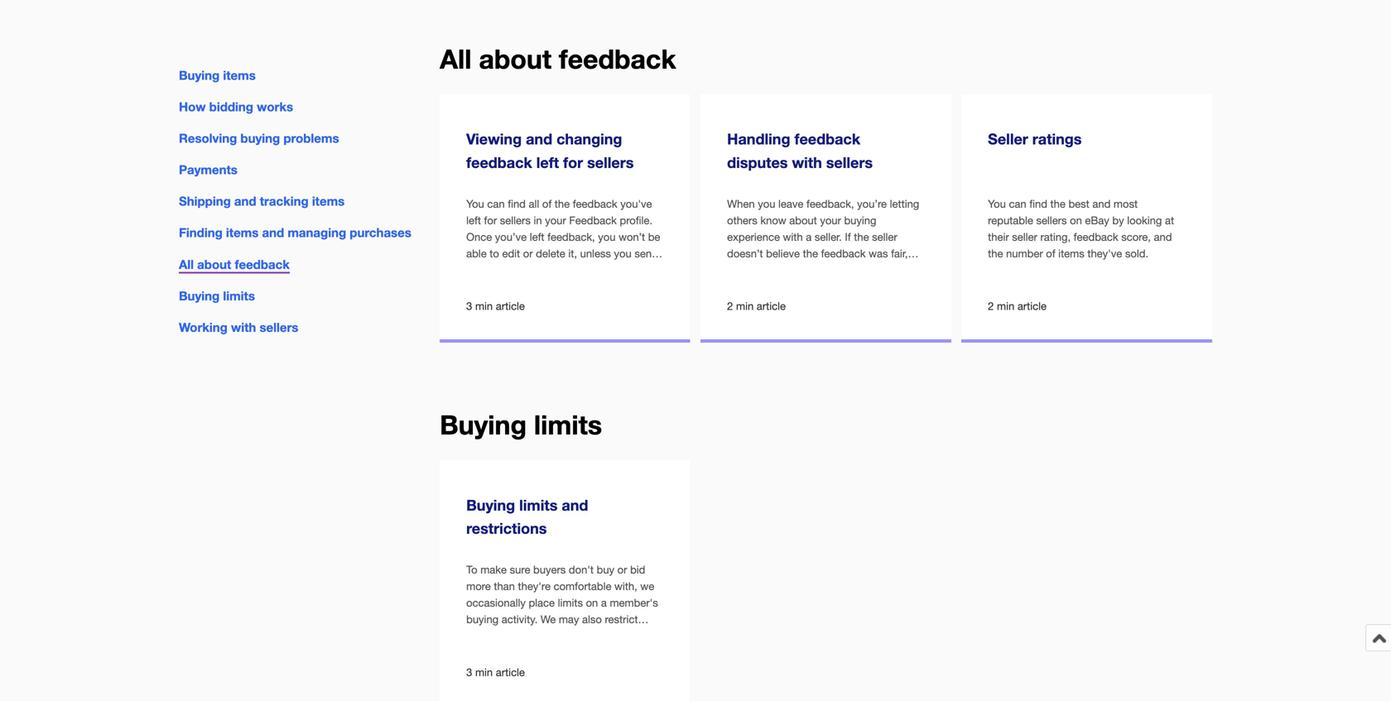 Task type: vqa. For each thing, say whether or not it's contained in the screenshot.
help
no



Task type: locate. For each thing, give the bounding box(es) containing it.
2 vertical spatial with
[[231, 320, 256, 335]]

may
[[751, 264, 771, 277], [559, 613, 579, 626]]

may down the doesn't
[[751, 264, 771, 277]]

sure
[[510, 563, 530, 576]]

items inside you can find the best and most reputable sellers on ebay by looking at their seller rating, feedback score, and the number of items they've sold.
[[1058, 247, 1085, 260]]

2 for handling feedback disputes with sellers
[[727, 300, 733, 313]]

disputes
[[727, 153, 788, 171]]

may inside when you leave feedback, you're letting others know about your buying experience with a seller. if the seller doesn't believe the feedback was fair, they may dispute it.
[[751, 264, 771, 277]]

know
[[761, 214, 786, 227]]

and up don't
[[562, 496, 588, 514]]

1 vertical spatial about
[[789, 214, 817, 227]]

the right find
[[1050, 197, 1066, 210]]

working
[[179, 320, 228, 335]]

1 horizontal spatial all about feedback
[[440, 43, 676, 75]]

when
[[727, 197, 755, 210]]

the down the their
[[988, 247, 1003, 260]]

items up how bidding works
[[223, 68, 256, 83]]

2 vertical spatial a
[[564, 630, 570, 643]]

limits inside buying limits and restrictions
[[519, 496, 558, 514]]

make
[[480, 563, 507, 576]]

more
[[466, 580, 491, 593]]

2 min article down number
[[988, 300, 1047, 313]]

sellers up the rating,
[[1036, 214, 1067, 227]]

min for viewing and changing feedback left for sellers
[[475, 300, 493, 313]]

2 horizontal spatial a
[[806, 231, 812, 243]]

0 horizontal spatial all
[[179, 257, 194, 272]]

payments
[[179, 162, 238, 177]]

with down "know"
[[783, 231, 803, 243]]

1 horizontal spatial we
[[640, 580, 654, 593]]

we
[[640, 580, 654, 593], [510, 630, 524, 643]]

with,
[[615, 580, 637, 593]]

sellers inside you can find the best and most reputable sellers on ebay by looking at their seller rating, feedback score, and the number of items they've sold.
[[1036, 214, 1067, 227]]

1 2 min article from the left
[[727, 300, 786, 313]]

1 horizontal spatial all
[[440, 43, 472, 75]]

items right of
[[1058, 247, 1085, 260]]

1 vertical spatial may
[[559, 613, 579, 626]]

ratings
[[1032, 130, 1082, 148]]

and up left
[[526, 130, 552, 148]]

items
[[223, 68, 256, 83], [312, 194, 345, 209], [226, 225, 259, 240], [1058, 247, 1085, 260]]

1 vertical spatial believe
[[527, 630, 561, 643]]

and right best
[[1093, 197, 1111, 210]]

1 horizontal spatial about
[[479, 43, 552, 75]]

2 seller from the left
[[1012, 231, 1038, 243]]

2 for seller ratings
[[988, 300, 994, 313]]

0 vertical spatial buying limits
[[179, 288, 255, 303]]

1 2 from the left
[[727, 300, 733, 313]]

buying
[[179, 68, 220, 83], [179, 288, 220, 303], [440, 409, 527, 441], [466, 496, 515, 514]]

seller up was
[[872, 231, 897, 243]]

buying inside buying limits and restrictions
[[466, 496, 515, 514]]

limits
[[223, 288, 255, 303], [534, 409, 602, 441], [519, 496, 558, 514], [558, 597, 583, 609]]

bid
[[630, 563, 645, 576]]

2 2 min article from the left
[[988, 300, 1047, 313]]

the
[[1050, 197, 1066, 210], [803, 247, 818, 260], [988, 247, 1003, 260]]

working with sellers link
[[179, 320, 298, 335]]

the up dispute it.
[[803, 247, 818, 260]]

handling feedback disputes with sellers
[[727, 130, 873, 171]]

sellers up the feedback,
[[826, 153, 873, 171]]

0 vertical spatial all
[[440, 43, 472, 75]]

0 vertical spatial about
[[479, 43, 552, 75]]

seller up number
[[1012, 231, 1038, 243]]

seller inside you can find the best and most reputable sellers on ebay by looking at their seller rating, feedback score, and the number of items they've sold.
[[1012, 231, 1038, 243]]

0 horizontal spatial may
[[559, 613, 579, 626]]

1 vertical spatial we
[[510, 630, 524, 643]]

buying inside when you leave feedback, you're letting others know about your buying experience with a seller. if the seller doesn't believe the feedback was fair, they may dispute it.
[[844, 214, 877, 227]]

all about feedback
[[440, 43, 676, 75], [179, 257, 290, 272]]

and down tracking
[[262, 225, 284, 240]]

2 horizontal spatial about
[[789, 214, 817, 227]]

has
[[616, 630, 633, 643]]

1 horizontal spatial believe
[[766, 247, 800, 260]]

article for viewing and changing feedback left for sellers
[[496, 300, 525, 313]]

can
[[1009, 197, 1027, 210]]

0 vertical spatial on
[[1070, 214, 1082, 227]]

the inside when you leave feedback, you're letting others know about your buying experience with a seller. if the seller doesn't believe the feedback was fair, they may dispute it.
[[803, 247, 818, 260]]

may right we
[[559, 613, 579, 626]]

2
[[727, 300, 733, 313], [988, 300, 994, 313]]

article
[[496, 300, 525, 313], [757, 300, 786, 313], [1018, 300, 1047, 313], [496, 666, 525, 679]]

occasionally
[[466, 597, 526, 609]]

0 horizontal spatial believe
[[527, 630, 561, 643]]

fair,
[[891, 247, 908, 260]]

2 min article
[[727, 300, 786, 313], [988, 300, 1047, 313]]

0 vertical spatial a
[[806, 231, 812, 243]]

on
[[1070, 214, 1082, 227], [586, 597, 598, 609]]

1 horizontal spatial may
[[751, 264, 771, 277]]

may for limits
[[559, 613, 579, 626]]

for
[[563, 153, 583, 171]]

2 min article for handling feedback disputes with sellers
[[727, 300, 786, 313]]

1 seller from the left
[[872, 231, 897, 243]]

0 horizontal spatial all about feedback
[[179, 257, 290, 272]]

1 vertical spatial on
[[586, 597, 598, 609]]

on up also
[[586, 597, 598, 609]]

ebay inside to make sure buyers don't buy or bid more than they're comfortable with, we occasionally place limits on a member's buying activity. we may also restrict buying if we believe a member has violated an ebay policy. 3 min article
[[522, 646, 546, 659]]

min
[[475, 300, 493, 313], [736, 300, 754, 313], [997, 300, 1015, 313], [475, 666, 493, 679]]

an
[[507, 646, 519, 659]]

to
[[466, 563, 477, 576]]

believe down we
[[527, 630, 561, 643]]

ebay
[[1085, 214, 1110, 227], [522, 646, 546, 659]]

0 horizontal spatial 2
[[727, 300, 733, 313]]

0 horizontal spatial a
[[564, 630, 570, 643]]

feedback inside you can find the best and most reputable sellers on ebay by looking at their seller rating, feedback score, and the number of items they've sold.
[[1074, 231, 1118, 243]]

they're
[[518, 580, 551, 593]]

1 horizontal spatial a
[[601, 597, 607, 609]]

on down best
[[1070, 214, 1082, 227]]

believe up dispute it.
[[766, 247, 800, 260]]

2 3 from the top
[[466, 666, 472, 679]]

0 horizontal spatial about
[[197, 257, 231, 272]]

shipping
[[179, 194, 231, 209]]

0 horizontal spatial seller
[[872, 231, 897, 243]]

buying limits link
[[179, 288, 255, 303]]

all
[[440, 43, 472, 75], [179, 257, 194, 272]]

may for doesn't
[[751, 264, 771, 277]]

2 vertical spatial about
[[197, 257, 231, 272]]

0 vertical spatial with
[[792, 153, 822, 171]]

1 vertical spatial a
[[601, 597, 607, 609]]

a inside when you leave feedback, you're letting others know about your buying experience with a seller. if the seller doesn't believe the feedback was fair, they may dispute it.
[[806, 231, 812, 243]]

a up the policy.
[[564, 630, 570, 643]]

article for seller ratings
[[1018, 300, 1047, 313]]

1 horizontal spatial ebay
[[1085, 214, 1110, 227]]

0 horizontal spatial 2 min article
[[727, 300, 786, 313]]

0 horizontal spatial ebay
[[522, 646, 546, 659]]

1 horizontal spatial 2
[[988, 300, 994, 313]]

seller for handling feedback disputes with sellers
[[872, 231, 897, 243]]

with
[[792, 153, 822, 171], [783, 231, 803, 243], [231, 320, 256, 335]]

a up also
[[601, 597, 607, 609]]

0 vertical spatial ebay
[[1085, 214, 1110, 227]]

of
[[1046, 247, 1055, 260]]

a
[[806, 231, 812, 243], [601, 597, 607, 609], [564, 630, 570, 643]]

1 horizontal spatial the
[[988, 247, 1003, 260]]

we down bid
[[640, 580, 654, 593]]

2 min article down they
[[727, 300, 786, 313]]

find
[[1030, 197, 1048, 210]]

2 horizontal spatial the
[[1050, 197, 1066, 210]]

we right if
[[510, 630, 524, 643]]

their
[[988, 231, 1009, 243]]

buying limits
[[179, 288, 255, 303], [440, 409, 602, 441]]

ebay right the an
[[522, 646, 546, 659]]

1 horizontal spatial 2 min article
[[988, 300, 1047, 313]]

your
[[820, 214, 841, 227]]

may inside to make sure buyers don't buy or bid more than they're comfortable with, we occasionally place limits on a member's buying activity. we may also restrict buying if we believe a member has violated an ebay policy. 3 min article
[[559, 613, 579, 626]]

1 vertical spatial with
[[783, 231, 803, 243]]

1 horizontal spatial seller
[[1012, 231, 1038, 243]]

doesn't
[[727, 247, 763, 260]]

feedback
[[559, 43, 676, 75], [795, 130, 861, 148], [466, 153, 532, 171], [1074, 231, 1118, 243], [821, 247, 866, 260], [235, 257, 290, 272]]

with up the leave
[[792, 153, 822, 171]]

1 horizontal spatial buying limits
[[440, 409, 602, 441]]

sellers down "changing"
[[587, 153, 634, 171]]

limits inside to make sure buyers don't buy or bid more than they're comfortable with, we occasionally place limits on a member's buying activity. we may also restrict buying if we believe a member has violated an ebay policy. 3 min article
[[558, 597, 583, 609]]

managing
[[288, 225, 346, 240]]

believe inside to make sure buyers don't buy or bid more than they're comfortable with, we occasionally place limits on a member's buying activity. we may also restrict buying if we believe a member has violated an ebay policy. 3 min article
[[527, 630, 561, 643]]

2 2 from the left
[[988, 300, 994, 313]]

2 down they
[[727, 300, 733, 313]]

score,
[[1121, 231, 1151, 243]]

1 vertical spatial ebay
[[522, 646, 546, 659]]

0 horizontal spatial buying limits
[[179, 288, 255, 303]]

1 vertical spatial all about feedback
[[179, 257, 290, 272]]

1 vertical spatial 3
[[466, 666, 472, 679]]

0 horizontal spatial the
[[803, 247, 818, 260]]

a left the seller. if the on the right top of the page
[[806, 231, 812, 243]]

ebay left by
[[1085, 214, 1110, 227]]

buying down you're
[[844, 214, 877, 227]]

0 vertical spatial believe
[[766, 247, 800, 260]]

buying limits and restrictions
[[466, 496, 588, 537]]

1 horizontal spatial on
[[1070, 214, 1082, 227]]

0 vertical spatial may
[[751, 264, 771, 277]]

you
[[988, 197, 1006, 210]]

0 vertical spatial 3
[[466, 300, 472, 313]]

items up all about feedback link
[[226, 225, 259, 240]]

seller inside when you leave feedback, you're letting others know about your buying experience with a seller. if the seller doesn't believe the feedback was fair, they may dispute it.
[[872, 231, 897, 243]]

0 horizontal spatial on
[[586, 597, 598, 609]]

or
[[618, 563, 627, 576]]

than
[[494, 580, 515, 593]]

viewing and changing feedback left for sellers
[[466, 130, 634, 171]]

sellers
[[587, 153, 634, 171], [826, 153, 873, 171], [1036, 214, 1067, 227], [260, 320, 298, 335]]

on inside to make sure buyers don't buy or bid more than they're comfortable with, we occasionally place limits on a member's buying activity. we may also restrict buying if we believe a member has violated an ebay policy. 3 min article
[[586, 597, 598, 609]]

with right working
[[231, 320, 256, 335]]

2 down the their
[[988, 300, 994, 313]]

1 vertical spatial buying limits
[[440, 409, 602, 441]]

0 vertical spatial we
[[640, 580, 654, 593]]

3
[[466, 300, 472, 313], [466, 666, 472, 679]]

believe
[[766, 247, 800, 260], [527, 630, 561, 643]]

rating,
[[1041, 231, 1071, 243]]

article inside to make sure buyers don't buy or bid more than they're comfortable with, we occasionally place limits on a member's buying activity. we may also restrict buying if we believe a member has violated an ebay policy. 3 min article
[[496, 666, 525, 679]]

if
[[502, 630, 507, 643]]

finding items and managing purchases link
[[179, 225, 411, 240]]

was
[[869, 247, 888, 260]]



Task type: describe. For each thing, give the bounding box(es) containing it.
how bidding works
[[179, 99, 293, 114]]

number
[[1006, 247, 1043, 260]]

experience
[[727, 231, 780, 243]]

activity.
[[502, 613, 538, 626]]

policy.
[[549, 646, 580, 659]]

handling
[[727, 130, 790, 148]]

letting
[[890, 197, 919, 210]]

how bidding works link
[[179, 99, 293, 114]]

feedback inside when you leave feedback, you're letting others know about your buying experience with a seller. if the seller doesn't believe the feedback was fair, they may dispute it.
[[821, 247, 866, 260]]

resolving buying problems
[[179, 131, 339, 146]]

and inside buying limits and restrictions
[[562, 496, 588, 514]]

with inside when you leave feedback, you're letting others know about your buying experience with a seller. if the seller doesn't believe the feedback was fair, they may dispute it.
[[783, 231, 803, 243]]

reputable
[[988, 214, 1033, 227]]

sellers inside viewing and changing feedback left for sellers
[[587, 153, 634, 171]]

buying down works
[[241, 131, 280, 146]]

items up the managing at the left of the page
[[312, 194, 345, 209]]

2 min article for seller ratings
[[988, 300, 1047, 313]]

finding items and managing purchases
[[179, 225, 411, 240]]

0 horizontal spatial we
[[510, 630, 524, 643]]

3 min article
[[466, 300, 525, 313]]

buying items
[[179, 68, 256, 83]]

at
[[1165, 214, 1174, 227]]

about inside when you leave feedback, you're letting others know about your buying experience with a seller. if the seller doesn't believe the feedback was fair, they may dispute it.
[[789, 214, 817, 227]]

member
[[573, 630, 613, 643]]

also
[[582, 613, 602, 626]]

they
[[727, 264, 748, 277]]

sellers inside handling feedback disputes with sellers
[[826, 153, 873, 171]]

min for handling feedback disputes with sellers
[[736, 300, 754, 313]]

we
[[541, 613, 556, 626]]

article for handling feedback disputes with sellers
[[757, 300, 786, 313]]

you can find the best and most reputable sellers on ebay by looking at their seller rating, feedback score, and the number of items they've sold.
[[988, 197, 1174, 260]]

0 vertical spatial all about feedback
[[440, 43, 676, 75]]

sellers right working
[[260, 320, 298, 335]]

and inside viewing and changing feedback left for sellers
[[526, 130, 552, 148]]

buying items link
[[179, 68, 256, 83]]

comfortable
[[554, 580, 612, 593]]

changing
[[557, 130, 622, 148]]

1 vertical spatial all
[[179, 257, 194, 272]]

sold.
[[1125, 247, 1149, 260]]

others
[[727, 214, 758, 227]]

seller. if the
[[815, 231, 869, 243]]

best
[[1069, 197, 1090, 210]]

left
[[536, 153, 559, 171]]

most
[[1114, 197, 1138, 210]]

ebay inside you can find the best and most reputable sellers on ebay by looking at their seller rating, feedback score, and the number of items they've sold.
[[1085, 214, 1110, 227]]

with inside handling feedback disputes with sellers
[[792, 153, 822, 171]]

and down at
[[1154, 231, 1172, 243]]

on inside you can find the best and most reputable sellers on ebay by looking at their seller rating, feedback score, and the number of items they've sold.
[[1070, 214, 1082, 227]]

viewing
[[466, 130, 522, 148]]

violated
[[466, 646, 504, 659]]

buying up 'violated' on the bottom left
[[466, 630, 499, 643]]

place
[[529, 597, 555, 609]]

don't
[[569, 563, 594, 576]]

shipping and tracking items link
[[179, 194, 345, 209]]

restrictions
[[466, 520, 547, 537]]

finding
[[179, 225, 223, 240]]

looking
[[1127, 214, 1162, 227]]

seller for seller ratings
[[1012, 231, 1038, 243]]

by
[[1112, 214, 1124, 227]]

payments link
[[179, 162, 238, 177]]

you
[[758, 197, 775, 210]]

works
[[257, 99, 293, 114]]

how
[[179, 99, 206, 114]]

tracking
[[260, 194, 309, 209]]

resolving
[[179, 131, 237, 146]]

all about feedback link
[[179, 257, 290, 274]]

bidding
[[209, 99, 253, 114]]

shipping and tracking items
[[179, 194, 345, 209]]

when you leave feedback, you're letting others know about your buying experience with a seller. if the seller doesn't believe the feedback was fair, they may dispute it.
[[727, 197, 919, 277]]

min inside to make sure buyers don't buy or bid more than they're comfortable with, we occasionally place limits on a member's buying activity. we may also restrict buying if we believe a member has violated an ebay policy. 3 min article
[[475, 666, 493, 679]]

dispute it.
[[774, 264, 822, 277]]

feedback inside viewing and changing feedback left for sellers
[[466, 153, 532, 171]]

buying down occasionally
[[466, 613, 499, 626]]

member's
[[610, 597, 658, 609]]

restrict
[[605, 613, 638, 626]]

leave
[[778, 197, 804, 210]]

buy
[[597, 563, 615, 576]]

feedback,
[[807, 197, 854, 210]]

working with sellers
[[179, 320, 298, 335]]

1 3 from the top
[[466, 300, 472, 313]]

3 inside to make sure buyers don't buy or bid more than they're comfortable with, we occasionally place limits on a member's buying activity. we may also restrict buying if we believe a member has violated an ebay policy. 3 min article
[[466, 666, 472, 679]]

min for seller ratings
[[997, 300, 1015, 313]]

seller ratings
[[988, 130, 1082, 148]]

buyers
[[533, 563, 566, 576]]

feedback inside handling feedback disputes with sellers
[[795, 130, 861, 148]]

you're
[[857, 197, 887, 210]]

seller
[[988, 130, 1028, 148]]

they've
[[1088, 247, 1122, 260]]

resolving buying problems link
[[179, 131, 339, 146]]

purchases
[[350, 225, 411, 240]]

problems
[[284, 131, 339, 146]]

believe inside when you leave feedback, you're letting others know about your buying experience with a seller. if the seller doesn't believe the feedback was fair, they may dispute it.
[[766, 247, 800, 260]]

to make sure buyers don't buy or bid more than they're comfortable with, we occasionally place limits on a member's buying activity. we may also restrict buying if we believe a member has violated an ebay policy. 3 min article
[[466, 563, 658, 679]]

and left tracking
[[234, 194, 256, 209]]



